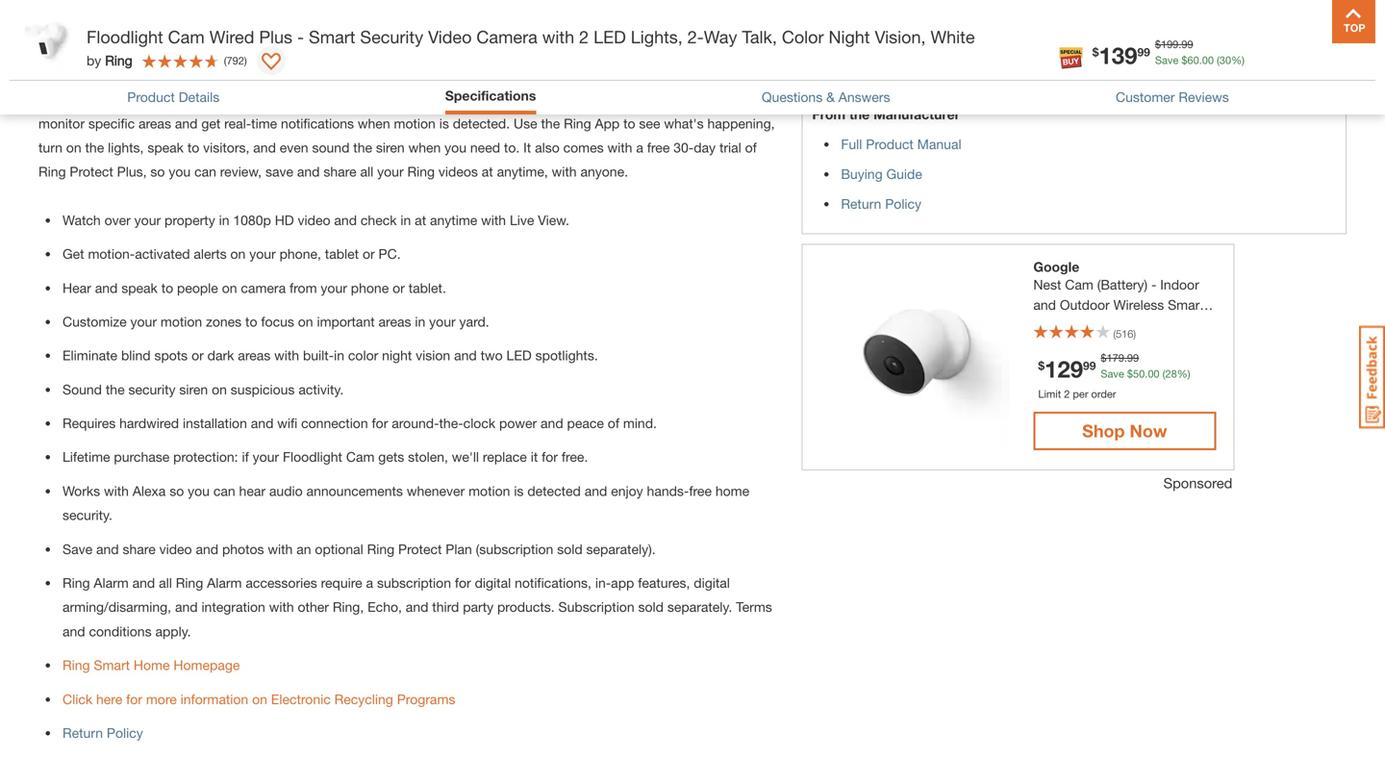 Task type: vqa. For each thing, say whether or not it's contained in the screenshot.
third
yes



Task type: describe. For each thing, give the bounding box(es) containing it.
all inside the next generation of our bestselling floodlight cam. protect large outdoor areas like the driveway, garage or backyard with motion-activated led floodlights, 1080p hd video, and a built-in security siren. customize the motion zones to monitor specific areas and get real-time notifications when motion is detected. use the ring app to see what's happening, turn on the lights, speak to visitors, and even sound the siren when you need to. it also comes with a free 30-day trial of ring protect plus, so you can review, save and share all your ring videos at anytime, with anyone.
[[360, 164, 374, 180]]

$ right "$ 139 99"
[[1156, 38, 1161, 51]]

with down 'also'
[[552, 164, 577, 180]]

the right 'like'
[[560, 67, 579, 83]]

answers
[[839, 89, 891, 105]]

or left dark
[[192, 348, 204, 363]]

color
[[782, 26, 824, 47]]

your up blind
[[130, 314, 157, 330]]

. left 28 at the top right of page
[[1145, 367, 1148, 380]]

product image image
[[14, 10, 77, 72]]

trial
[[720, 139, 742, 155]]

camera inside google nest cam (battery) - indoor and outdoor wireless smart home security camera
[[1127, 317, 1174, 333]]

areas down product details
[[139, 115, 171, 131]]

with left live
[[481, 212, 506, 228]]

1 digital from the left
[[475, 575, 511, 591]]

works with alexa so you can hear audio announcements whenever motion is detected and enjoy hands-free home security.
[[63, 483, 750, 523]]

even
[[280, 139, 308, 155]]

0 vertical spatial smart
[[309, 26, 355, 47]]

and down security.
[[96, 541, 119, 557]]

ring up the arming/disarming,
[[63, 575, 90, 591]]

for left around-
[[372, 415, 388, 431]]

30-
[[674, 139, 694, 155]]

and left 'get'
[[175, 115, 198, 131]]

happening,
[[708, 115, 775, 131]]

0 vertical spatial 2
[[579, 26, 589, 47]]

1 vertical spatial activated
[[135, 246, 190, 262]]

plus,
[[117, 164, 147, 180]]

with inside 'ring alarm and all ring alarm accessories require a subscription for digital notifications, in-app features, digital arming/disarming, and integration with other ring, echo, and third party products. subscription sold separately. terms and conditions apply.'
[[269, 599, 294, 615]]

limit
[[1039, 388, 1062, 400]]

reviews
[[1179, 89, 1230, 105]]

speak inside the next generation of our bestselling floodlight cam. protect large outdoor areas like the driveway, garage or backyard with motion-activated led floodlights, 1080p hd video, and a built-in security siren. customize the motion zones to monitor specific areas and get real-time notifications when motion is detected. use the ring app to see what's happening, turn on the lights, speak to visitors, and even sound the siren when you need to. it also comes with a free 30-day trial of ring protect plus, so you can review, save and share all your ring videos at anytime, with anyone.
[[148, 139, 184, 155]]

customize inside the next generation of our bestselling floodlight cam. protect large outdoor areas like the driveway, garage or backyard with motion-activated led floodlights, 1080p hd video, and a built-in security siren. customize the motion zones to monitor specific areas and get real-time notifications when motion is detected. use the ring app to see what's happening, turn on the lights, speak to visitors, and even sound the siren when you need to. it also comes with a free 30-day trial of ring protect plus, so you can review, save and share all your ring videos at anytime, with anyone.
[[547, 91, 611, 107]]

wireless
[[1114, 297, 1165, 313]]

1 vertical spatial speak
[[121, 280, 158, 296]]

129
[[1045, 355, 1084, 382]]

and left two
[[454, 348, 477, 363]]

guide
[[887, 166, 923, 182]]

and inside works with alexa so you can hear audio announcements whenever motion is detected and enjoy hands-free home security.
[[585, 483, 608, 499]]

( up 179
[[1114, 328, 1116, 340]]

display image
[[262, 53, 281, 72]]

2 inside $ 129 99 $ 179 . 99 save $ 50 . 00 ( 28 %) limit 2 per order
[[1064, 388, 1070, 400]]

2 horizontal spatial led
[[594, 26, 626, 47]]

the-
[[439, 415, 464, 431]]

areas right dark
[[238, 348, 271, 363]]

by ring
[[87, 52, 133, 68]]

1 vertical spatial protect
[[70, 164, 113, 180]]

ring down turn
[[38, 164, 66, 180]]

motion up spots
[[161, 314, 202, 330]]

0 horizontal spatial security
[[360, 26, 423, 47]]

( inside $ 199 . 99 save $ 60 . 00 ( 30 %)
[[1217, 54, 1220, 66]]

protection:
[[173, 449, 238, 465]]

manual
[[918, 136, 962, 152]]

. down ( 516 )
[[1125, 352, 1128, 364]]

specific
[[88, 115, 135, 131]]

here
[[96, 691, 122, 707]]

1 vertical spatial you
[[169, 164, 191, 180]]

zones inside the next generation of our bestselling floodlight cam. protect large outdoor areas like the driveway, garage or backyard with motion-activated led floodlights, 1080p hd video, and a built-in security siren. customize the motion zones to monitor specific areas and get real-time notifications when motion is detected. use the ring app to see what's happening, turn on the lights, speak to visitors, and even sound the siren when you need to. it also comes with a free 30-day trial of ring protect plus, so you can review, save and share all your ring videos at anytime, with anyone.
[[683, 91, 718, 107]]

product details
[[127, 89, 220, 105]]

your up camera
[[249, 246, 276, 262]]

on right people
[[222, 280, 237, 296]]

$ up order
[[1101, 352, 1107, 364]]

programs
[[397, 691, 456, 707]]

cam inside google nest cam (battery) - indoor and outdoor wireless smart home security camera
[[1065, 277, 1094, 292]]

security inside google nest cam (battery) - indoor and outdoor wireless smart home security camera
[[1074, 317, 1123, 333]]

requires hardwired installation and wifi connection for around-the-clock power and peace of mind.
[[63, 415, 657, 431]]

1 vertical spatial at
[[415, 212, 426, 228]]

view.
[[538, 212, 570, 228]]

google
[[1034, 259, 1080, 275]]

on right focus
[[298, 314, 313, 330]]

. up customer reviews
[[1179, 38, 1182, 51]]

on left electronic
[[252, 691, 267, 707]]

areas up night
[[379, 314, 411, 330]]

an
[[297, 541, 311, 557]]

( inside $ 129 99 $ 179 . 99 save $ 50 . 00 ( 28 %) limit 2 per order
[[1163, 367, 1166, 380]]

plan
[[446, 541, 472, 557]]

the up 'also'
[[541, 115, 560, 131]]

0 vertical spatial you
[[445, 139, 467, 155]]

nest cam (battery) - indoor and outdoor wireless smart home security camera image
[[822, 259, 1010, 447]]

in right check
[[401, 212, 411, 228]]

and down time
[[253, 139, 276, 155]]

for right here
[[126, 691, 142, 707]]

the down answers
[[850, 106, 870, 122]]

1 vertical spatial a
[[636, 139, 644, 155]]

with down the
[[38, 91, 63, 107]]

1 vertical spatial product
[[866, 136, 914, 152]]

lights,
[[108, 139, 144, 155]]

( up bestselling
[[224, 54, 227, 67]]

to left focus
[[245, 314, 257, 330]]

2 horizontal spatial of
[[745, 139, 757, 155]]

additional resources
[[812, 66, 989, 87]]

ring left videos
[[408, 164, 435, 180]]

or inside the next generation of our bestselling floodlight cam. protect large outdoor areas like the driveway, garage or backyard with motion-activated led floodlights, 1080p hd video, and a built-in security siren. customize the motion zones to monitor specific areas and get real-time notifications when motion is detected. use the ring app to see what's happening, turn on the lights, speak to visitors, and even sound the siren when you need to. it also comes with a free 30-day trial of ring protect plus, so you can review, save and share all your ring videos at anytime, with anyone.
[[689, 67, 701, 83]]

connection
[[301, 415, 368, 431]]

lights,
[[631, 26, 683, 47]]

siren.
[[510, 91, 543, 107]]

video,
[[337, 91, 373, 107]]

2 vertical spatial cam
[[346, 449, 375, 465]]

hardwired
[[119, 415, 179, 431]]

hd inside the next generation of our bestselling floodlight cam. protect large outdoor areas like the driveway, garage or backyard with motion-activated led floodlights, 1080p hd video, and a built-in security siren. customize the motion zones to monitor specific areas and get real-time notifications when motion is detected. use the ring app to see what's happening, turn on the lights, speak to visitors, and even sound the siren when you need to. it also comes with a free 30-day trial of ring protect plus, so you can review, save and share all your ring videos at anytime, with anyone.
[[314, 91, 333, 107]]

homepage
[[174, 657, 240, 673]]

99 left 179
[[1084, 359, 1096, 372]]

check
[[361, 212, 397, 228]]

specifications button down outdoor
[[445, 86, 536, 106]]

0 horizontal spatial smart
[[94, 657, 130, 673]]

0 vertical spatial protect
[[368, 67, 412, 83]]

139
[[1099, 41, 1138, 69]]

save inside $ 129 99 $ 179 . 99 save $ 50 . 00 ( 28 %) limit 2 per order
[[1101, 367, 1125, 380]]

. left 30
[[1200, 54, 1203, 66]]

in left color on the top of page
[[334, 348, 345, 363]]

and left wifi
[[251, 415, 274, 431]]

at inside the next generation of our bestselling floodlight cam. protect large outdoor areas like the driveway, garage or backyard with motion-activated led floodlights, 1080p hd video, and a built-in security siren. customize the motion zones to monitor specific areas and get real-time notifications when motion is detected. use the ring app to see what's happening, turn on the lights, speak to visitors, and even sound the siren when you need to. it also comes with a free 30-day trial of ring protect plus, so you can review, save and share all your ring videos at anytime, with anyone.
[[482, 164, 493, 180]]

yard.
[[460, 314, 489, 330]]

shop
[[1083, 420, 1125, 441]]

2 alarm from the left
[[207, 575, 242, 591]]

0 vertical spatial cam
[[168, 26, 205, 47]]

and down "even"
[[297, 164, 320, 180]]

return for left return policy link
[[63, 725, 103, 741]]

1 horizontal spatial return policy link
[[841, 196, 922, 212]]

on down dark
[[212, 381, 227, 397]]

hands-
[[647, 483, 689, 499]]

integration
[[202, 599, 265, 615]]

eliminate
[[63, 348, 117, 363]]

can inside works with alexa so you can hear audio announcements whenever motion is detected and enjoy hands-free home security.
[[213, 483, 235, 499]]

security inside the next generation of our bestselling floodlight cam. protect large outdoor areas like the driveway, garage or backyard with motion-activated led floodlights, 1080p hd video, and a built-in security siren. customize the motion zones to monitor specific areas and get real-time notifications when motion is detected. use the ring app to see what's happening, turn on the lights, speak to visitors, and even sound the siren when you need to. it also comes with a free 30-day trial of ring protect plus, so you can review, save and share all your ring videos at anytime, with anyone.
[[459, 91, 507, 107]]

and inside google nest cam (battery) - indoor and outdoor wireless smart home security camera
[[1034, 297, 1057, 313]]

backyard
[[705, 67, 760, 83]]

hear
[[63, 280, 91, 296]]

visitors,
[[203, 139, 250, 155]]

ring right the by
[[105, 52, 133, 68]]

1 vertical spatial siren
[[179, 381, 208, 397]]

we'll
[[452, 449, 479, 465]]

$ down ( 516 )
[[1128, 367, 1134, 380]]

vision,
[[875, 26, 926, 47]]

- for plus
[[297, 26, 304, 47]]

1 vertical spatial home
[[134, 657, 170, 673]]

or left tablet.
[[393, 280, 405, 296]]

your right over
[[134, 212, 161, 228]]

what's
[[664, 115, 704, 131]]

to left the visitors,
[[187, 139, 199, 155]]

the
[[38, 67, 61, 83]]

1 horizontal spatial when
[[409, 139, 441, 155]]

with down app
[[608, 139, 633, 155]]

the right sound
[[106, 381, 125, 397]]

with up 'like'
[[542, 26, 575, 47]]

lifetime purchase protection: if your floodlight cam gets stolen, we'll replace it for free.
[[63, 449, 588, 465]]

policy for the rightmost return policy link
[[885, 196, 922, 212]]

separately).
[[587, 541, 656, 557]]

buying
[[841, 166, 883, 182]]

around-
[[392, 415, 439, 431]]

the down 'driveway,'
[[614, 91, 633, 107]]

return for the rightmost return policy link
[[841, 196, 882, 212]]

policy for left return policy link
[[107, 725, 143, 741]]

the right the sound
[[353, 139, 372, 155]]

in inside the next generation of our bestselling floodlight cam. protect large outdoor areas like the driveway, garage or backyard with motion-activated led floodlights, 1080p hd video, and a built-in security siren. customize the motion zones to monitor specific areas and get real-time notifications when motion is detected. use the ring app to see what's happening, turn on the lights, speak to visitors, and even sound the siren when you need to. it also comes with a free 30-day trial of ring protect plus, so you can review, save and share all your ring videos at anytime, with anyone.
[[445, 91, 456, 107]]

power
[[499, 415, 537, 431]]

areas up siren. on the left of page
[[500, 67, 533, 83]]

$ inside "$ 139 99"
[[1093, 45, 1099, 59]]

your right the from
[[321, 280, 347, 296]]

return policy for left return policy link
[[63, 725, 143, 741]]

to down the "backyard"
[[722, 91, 734, 107]]

%) inside $ 199 . 99 save $ 60 . 00 ( 30 %)
[[1232, 54, 1245, 66]]

detected.
[[453, 115, 510, 131]]

save
[[266, 164, 293, 180]]

for right it
[[542, 449, 558, 465]]

from the manufacturer
[[812, 106, 960, 122]]

a inside 'ring alarm and all ring alarm accessories require a subscription for digital notifications, in-app features, digital arming/disarming, and integration with other ring, echo, and third party products. subscription sold separately. terms and conditions apply.'
[[366, 575, 373, 591]]

alexa
[[133, 483, 166, 499]]

generation
[[94, 67, 158, 83]]

camera
[[241, 280, 286, 296]]

google nest cam (battery) - indoor and outdoor wireless smart home security camera
[[1034, 259, 1204, 333]]

2 digital from the left
[[694, 575, 730, 591]]

phone
[[351, 280, 389, 296]]

0 horizontal spatial return policy link
[[63, 725, 143, 741]]

2 vertical spatial led
[[507, 348, 532, 363]]

audio
[[269, 483, 303, 499]]

ring up click
[[63, 657, 90, 673]]

2 vertical spatial protect
[[398, 541, 442, 557]]

and left peace
[[541, 415, 564, 431]]

1 vertical spatial video
[[159, 541, 192, 557]]

watch over your property in 1080p hd video and check in at anytime with live view.
[[63, 212, 570, 228]]

save and share video and photos with an optional ring protect plan (subscription sold separately).
[[63, 541, 656, 557]]

0 vertical spatial camera
[[477, 26, 538, 47]]

1 horizontal spatial a
[[403, 91, 411, 107]]

) for ( 516 )
[[1134, 328, 1136, 340]]

save inside $ 199 . 99 save $ 60 . 00 ( 30 %)
[[1156, 54, 1179, 66]]

customize your motion zones to focus on important areas in your yard.
[[63, 314, 489, 330]]

or left pc.
[[363, 246, 375, 262]]

need
[[470, 139, 500, 155]]

from
[[290, 280, 317, 296]]

video
[[428, 26, 472, 47]]

videos
[[439, 164, 478, 180]]

ring up comes
[[564, 115, 591, 131]]

199
[[1161, 38, 1179, 51]]

additional
[[812, 66, 896, 87]]

use
[[514, 115, 538, 131]]

floodlight inside the next generation of our bestselling floodlight cam. protect large outdoor areas like the driveway, garage or backyard with motion-activated led floodlights, 1080p hd video, and a built-in security siren. customize the motion zones to monitor specific areas and get real-time notifications when motion is detected. use the ring app to see what's happening, turn on the lights, speak to visitors, and even sound the siren when you need to. it also comes with a free 30-day trial of ring protect plus, so you can review, save and share all your ring videos at anytime, with anyone.
[[269, 67, 329, 83]]

0 horizontal spatial zones
[[206, 314, 242, 330]]

installation
[[183, 415, 247, 431]]

to left see
[[624, 115, 636, 131]]

resources
[[901, 66, 989, 87]]

your left yard.
[[429, 314, 456, 330]]

share inside the next generation of our bestselling floodlight cam. protect large outdoor areas like the driveway, garage or backyard with motion-activated led floodlights, 1080p hd video, and a built-in security siren. customize the motion zones to monitor specific areas and get real-time notifications when motion is detected. use the ring app to see what's happening, turn on the lights, speak to visitors, and even sound the siren when you need to. it also comes with a free 30-day trial of ring protect plus, so you can review, save and share all your ring videos at anytime, with anyone.
[[324, 164, 357, 180]]

real-
[[224, 115, 251, 131]]

%) inside $ 129 99 $ 179 . 99 save $ 50 . 00 ( 28 %) limit 2 per order
[[1178, 367, 1191, 380]]

motion down the garage
[[637, 91, 679, 107]]

99 inside $ 199 . 99 save $ 60 . 00 ( 30 %)
[[1182, 38, 1194, 51]]

179
[[1107, 352, 1125, 364]]

0 horizontal spatial share
[[123, 541, 156, 557]]

$ up customer reviews
[[1182, 54, 1188, 66]]



Task type: locate. For each thing, give the bounding box(es) containing it.
1 vertical spatial can
[[213, 483, 235, 499]]

smart inside google nest cam (battery) - indoor and outdoor wireless smart home security camera
[[1168, 297, 1204, 313]]

1 horizontal spatial %)
[[1232, 54, 1245, 66]]

for
[[372, 415, 388, 431], [542, 449, 558, 465], [455, 575, 471, 591], [126, 691, 142, 707]]

is inside the next generation of our bestselling floodlight cam. protect large outdoor areas like the driveway, garage or backyard with motion-activated led floodlights, 1080p hd video, and a built-in security siren. customize the motion zones to monitor specific areas and get real-time notifications when motion is detected. use the ring app to see what's happening, turn on the lights, speak to visitors, and even sound the siren when you need to. it also comes with a free 30-day trial of ring protect plus, so you can review, save and share all your ring videos at anytime, with anyone.
[[439, 115, 449, 131]]

0 horizontal spatial %)
[[1178, 367, 1191, 380]]

&
[[827, 89, 835, 105]]

1 vertical spatial so
[[170, 483, 184, 499]]

optional
[[315, 541, 363, 557]]

0 vertical spatial motion-
[[67, 91, 114, 107]]

1 horizontal spatial all
[[360, 164, 374, 180]]

motion
[[637, 91, 679, 107], [394, 115, 436, 131], [161, 314, 202, 330], [469, 483, 510, 499]]

0 vertical spatial security
[[459, 91, 507, 107]]

cam.
[[332, 67, 365, 83]]

night
[[382, 348, 412, 363]]

1 horizontal spatial )
[[1134, 328, 1136, 340]]

1 vertical spatial of
[[745, 139, 757, 155]]

50
[[1134, 367, 1145, 380]]

protect left large
[[368, 67, 412, 83]]

and
[[377, 91, 400, 107], [175, 115, 198, 131], [253, 139, 276, 155], [297, 164, 320, 180], [334, 212, 357, 228], [95, 280, 118, 296], [1034, 297, 1057, 313], [454, 348, 477, 363], [251, 415, 274, 431], [541, 415, 564, 431], [585, 483, 608, 499], [96, 541, 119, 557], [196, 541, 219, 557], [132, 575, 155, 591], [175, 599, 198, 615], [406, 599, 429, 615], [63, 623, 85, 639]]

is inside works with alexa so you can hear audio announcements whenever motion is detected and enjoy hands-free home security.
[[514, 483, 524, 499]]

0 vertical spatial %)
[[1232, 54, 1245, 66]]

1080p up 'get motion-activated alerts on your phone, tablet or pc.'
[[233, 212, 271, 228]]

can inside the next generation of our bestselling floodlight cam. protect large outdoor areas like the driveway, garage or backyard with motion-activated led floodlights, 1080p hd video, and a built-in security siren. customize the motion zones to monitor specific areas and get real-time notifications when motion is detected. use the ring app to see what's happening, turn on the lights, speak to visitors, and even sound the siren when you need to. it also comes with a free 30-day trial of ring protect plus, so you can review, save and share all your ring videos at anytime, with anyone.
[[194, 164, 216, 180]]

0 vertical spatial product
[[127, 89, 175, 105]]

pc.
[[379, 246, 401, 262]]

00 inside $ 129 99 $ 179 . 99 save $ 50 . 00 ( 28 %) limit 2 per order
[[1148, 367, 1160, 380]]

2
[[579, 26, 589, 47], [1064, 388, 1070, 400]]

order
[[1092, 388, 1117, 400]]

recycling
[[335, 691, 393, 707]]

to left people
[[161, 280, 173, 296]]

0 vertical spatial activated
[[114, 91, 169, 107]]

1 vertical spatial 00
[[1148, 367, 1160, 380]]

when up videos
[[409, 139, 441, 155]]

zones up what's
[[683, 91, 718, 107]]

free inside works with alexa so you can hear audio announcements whenever motion is detected and enjoy hands-free home security.
[[689, 483, 712, 499]]

floodlight down connection
[[283, 449, 343, 465]]

product down from the manufacturer
[[866, 136, 914, 152]]

our
[[177, 67, 197, 83]]

0 vertical spatial hd
[[314, 91, 333, 107]]

1 vertical spatial -
[[1152, 277, 1157, 292]]

camera
[[477, 26, 538, 47], [1127, 317, 1174, 333]]

1 vertical spatial hd
[[275, 212, 294, 228]]

) for ( 792 )
[[244, 54, 247, 67]]

0 vertical spatial free
[[647, 139, 670, 155]]

return down click
[[63, 725, 103, 741]]

1 vertical spatial return policy
[[63, 725, 143, 741]]

516
[[1116, 328, 1134, 340]]

you inside works with alexa so you can hear audio announcements whenever motion is detected and enjoy hands-free home security.
[[188, 483, 210, 499]]

1 horizontal spatial alarm
[[207, 575, 242, 591]]

0 vertical spatial is
[[439, 115, 449, 131]]

get
[[63, 246, 84, 262]]

nest
[[1034, 277, 1062, 292]]

review,
[[220, 164, 262, 180]]

anytime
[[430, 212, 478, 228]]

1 vertical spatial is
[[514, 483, 524, 499]]

792
[[227, 54, 244, 67]]

( right 50
[[1163, 367, 1166, 380]]

1080p
[[272, 91, 310, 107], [233, 212, 271, 228]]

0 vertical spatial policy
[[885, 196, 922, 212]]

0 horizontal spatial is
[[439, 115, 449, 131]]

0 horizontal spatial video
[[159, 541, 192, 557]]

motion- inside the next generation of our bestselling floodlight cam. protect large outdoor areas like the driveway, garage or backyard with motion-activated led floodlights, 1080p hd video, and a built-in security siren. customize the motion zones to monitor specific areas and get real-time notifications when motion is detected. use the ring app to see what's happening, turn on the lights, speak to visitors, and even sound the siren when you need to. it also comes with a free 30-day trial of ring protect plus, so you can review, save and share all your ring videos at anytime, with anyone.
[[67, 91, 114, 107]]

0 vertical spatial customize
[[547, 91, 611, 107]]

2 left per
[[1064, 388, 1070, 400]]

on right alerts
[[230, 246, 246, 262]]

at down need on the left
[[482, 164, 493, 180]]

talk,
[[742, 26, 777, 47]]

sold up notifications,
[[557, 541, 583, 557]]

0 vertical spatial save
[[1156, 54, 1179, 66]]

1 vertical spatial policy
[[107, 725, 143, 741]]

1 vertical spatial motion-
[[88, 246, 135, 262]]

the
[[560, 67, 579, 83], [614, 91, 633, 107], [850, 106, 870, 122], [541, 115, 560, 131], [85, 139, 104, 155], [353, 139, 372, 155], [106, 381, 125, 397]]

0 horizontal spatial built-
[[303, 348, 334, 363]]

1 horizontal spatial at
[[482, 164, 493, 180]]

99 inside "$ 139 99"
[[1138, 45, 1151, 59]]

anytime,
[[497, 164, 548, 180]]

return policy down 'buying guide' link
[[841, 196, 922, 212]]

full
[[841, 136, 863, 152]]

enjoy
[[611, 483, 643, 499]]

feedback link image
[[1360, 325, 1386, 429]]

1 vertical spatial smart
[[1168, 297, 1204, 313]]

%) right 60 at the top of the page
[[1232, 54, 1245, 66]]

1 alarm from the left
[[94, 575, 129, 591]]

video down the alexa
[[159, 541, 192, 557]]

camera up outdoor
[[477, 26, 538, 47]]

and left enjoy
[[585, 483, 608, 499]]

you right plus,
[[169, 164, 191, 180]]

share
[[324, 164, 357, 180], [123, 541, 156, 557]]

in down outdoor
[[445, 91, 456, 107]]

and left conditions
[[63, 623, 85, 639]]

a right require
[[366, 575, 373, 591]]

with left the alexa
[[104, 483, 129, 499]]

ring,
[[333, 599, 364, 615]]

0 vertical spatial zones
[[683, 91, 718, 107]]

home down "outdoor"
[[1034, 317, 1070, 333]]

0 horizontal spatial return policy
[[63, 725, 143, 741]]

so inside the next generation of our bestselling floodlight cam. protect large outdoor areas like the driveway, garage or backyard with motion-activated led floodlights, 1080p hd video, and a built-in security siren. customize the motion zones to monitor specific areas and get real-time notifications when motion is detected. use the ring app to see what's happening, turn on the lights, speak to visitors, and even sound the siren when you need to. it also comes with a free 30-day trial of ring protect plus, so you can review, save and share all your ring videos at anytime, with anyone.
[[151, 164, 165, 180]]

night
[[829, 26, 870, 47]]

.
[[1179, 38, 1182, 51], [1200, 54, 1203, 66], [1125, 352, 1128, 364], [1145, 367, 1148, 380]]

led inside the next generation of our bestselling floodlight cam. protect large outdoor areas like the driveway, garage or backyard with motion-activated led floodlights, 1080p hd video, and a built-in security siren. customize the motion zones to monitor specific areas and get real-time notifications when motion is detected. use the ring app to see what's happening, turn on the lights, speak to visitors, and even sound the siren when you need to. it also comes with a free 30-day trial of ring protect plus, so you can review, save and share all your ring videos at anytime, with anyone.
[[173, 91, 198, 107]]

0 horizontal spatial customize
[[63, 314, 127, 330]]

customer reviews button
[[1116, 87, 1230, 107], [1116, 87, 1230, 107]]

at left anytime
[[415, 212, 426, 228]]

like
[[536, 67, 557, 83]]

specifications button up detected.
[[445, 86, 536, 110]]

0 horizontal spatial return
[[63, 725, 103, 741]]

with down focus
[[274, 348, 299, 363]]

security down "outdoor"
[[1074, 317, 1123, 333]]

two
[[481, 348, 503, 363]]

activated down property
[[135, 246, 190, 262]]

motion inside works with alexa so you can hear audio announcements whenever motion is detected and enjoy hands-free home security.
[[469, 483, 510, 499]]

outdoor
[[1060, 297, 1110, 313]]

smart
[[309, 26, 355, 47], [1168, 297, 1204, 313], [94, 657, 130, 673]]

and left photos
[[196, 541, 219, 557]]

and up the apply.
[[175, 599, 198, 615]]

speak right lights,
[[148, 139, 184, 155]]

so inside works with alexa so you can hear audio announcements whenever motion is detected and enjoy hands-free home security.
[[170, 483, 184, 499]]

0 horizontal spatial so
[[151, 164, 165, 180]]

0 vertical spatial video
[[298, 212, 331, 228]]

and right hear
[[95, 280, 118, 296]]

hd up phone,
[[275, 212, 294, 228]]

top button
[[1333, 0, 1376, 43]]

policy down here
[[107, 725, 143, 741]]

questions
[[762, 89, 823, 105]]

security up detected.
[[459, 91, 507, 107]]

1 horizontal spatial digital
[[694, 575, 730, 591]]

1 horizontal spatial led
[[507, 348, 532, 363]]

0 vertical spatial home
[[1034, 317, 1070, 333]]

1 vertical spatial customize
[[63, 314, 127, 330]]

99
[[1182, 38, 1194, 51], [1138, 45, 1151, 59], [1128, 352, 1139, 364], [1084, 359, 1096, 372]]

with left an
[[268, 541, 293, 557]]

1 vertical spatial camera
[[1127, 317, 1174, 333]]

return policy
[[841, 196, 922, 212], [63, 725, 143, 741]]

0 vertical spatial a
[[403, 91, 411, 107]]

in right property
[[219, 212, 229, 228]]

1 horizontal spatial so
[[170, 483, 184, 499]]

so right plus,
[[151, 164, 165, 180]]

0 horizontal spatial policy
[[107, 725, 143, 741]]

built- inside the next generation of our bestselling floodlight cam. protect large outdoor areas like the driveway, garage or backyard with motion-activated led floodlights, 1080p hd video, and a built-in security siren. customize the motion zones to monitor specific areas and get real-time notifications when motion is detected. use the ring app to see what's happening, turn on the lights, speak to visitors, and even sound the siren when you need to. it also comes with a free 30-day trial of ring protect plus, so you can review, save and share all your ring videos at anytime, with anyone.
[[414, 91, 445, 107]]

2 horizontal spatial cam
[[1065, 277, 1094, 292]]

a
[[403, 91, 411, 107], [636, 139, 644, 155], [366, 575, 373, 591]]

time
[[251, 115, 277, 131]]

with
[[542, 26, 575, 47], [38, 91, 63, 107], [608, 139, 633, 155], [552, 164, 577, 180], [481, 212, 506, 228], [274, 348, 299, 363], [104, 483, 129, 499], [268, 541, 293, 557], [269, 599, 294, 615]]

see
[[639, 115, 661, 131]]

the down specific
[[85, 139, 104, 155]]

party
[[463, 599, 494, 615]]

get
[[201, 115, 221, 131]]

siren inside the next generation of our bestselling floodlight cam. protect large outdoor areas like the driveway, garage or backyard with motion-activated led floodlights, 1080p hd video, and a built-in security siren. customize the motion zones to monitor specific areas and get real-time notifications when motion is detected. use the ring app to see what's happening, turn on the lights, speak to visitors, and even sound the siren when you need to. it also comes with a free 30-day trial of ring protect plus, so you can review, save and share all your ring videos at anytime, with anyone.
[[376, 139, 405, 155]]

plus
[[259, 26, 293, 47]]

led up 'driveway,'
[[594, 26, 626, 47]]

and left check
[[334, 212, 357, 228]]

areas
[[500, 67, 533, 83], [139, 115, 171, 131], [379, 314, 411, 330], [238, 348, 271, 363]]

0 horizontal spatial security
[[128, 381, 176, 397]]

2 vertical spatial of
[[608, 415, 620, 431]]

0 vertical spatial floodlight
[[87, 26, 163, 47]]

comes
[[564, 139, 604, 155]]

free left 30-
[[647, 139, 670, 155]]

clock
[[464, 415, 496, 431]]

floodlights,
[[202, 91, 268, 107]]

home up more
[[134, 657, 170, 673]]

0 vertical spatial all
[[360, 164, 374, 180]]

specifications
[[445, 88, 536, 103]]

for inside 'ring alarm and all ring alarm accessories require a subscription for digital notifications, in-app features, digital arming/disarming, and integration with other ring, echo, and third party products. subscription sold separately. terms and conditions apply.'
[[455, 575, 471, 591]]

$ up limit
[[1039, 359, 1045, 372]]

smart up cam.
[[309, 26, 355, 47]]

alerts
[[194, 246, 227, 262]]

0 vertical spatial 1080p
[[272, 91, 310, 107]]

0 horizontal spatial at
[[415, 212, 426, 228]]

0 horizontal spatial 00
[[1148, 367, 1160, 380]]

built-
[[414, 91, 445, 107], [303, 348, 334, 363]]

sound
[[63, 381, 102, 397]]

home inside google nest cam (battery) - indoor and outdoor wireless smart home security camera
[[1034, 317, 1070, 333]]

0 vertical spatial at
[[482, 164, 493, 180]]

1 vertical spatial return
[[63, 725, 103, 741]]

turn
[[38, 139, 62, 155]]

activated inside the next generation of our bestselling floodlight cam. protect large outdoor areas like the driveway, garage or backyard with motion-activated led floodlights, 1080p hd video, and a built-in security siren. customize the motion zones to monitor specific areas and get real-time notifications when motion is detected. use the ring app to see what's happening, turn on the lights, speak to visitors, and even sound the siren when you need to. it also comes with a free 30-day trial of ring protect plus, so you can review, save and share all your ring videos at anytime, with anyone.
[[114, 91, 169, 107]]

) down wireless
[[1134, 328, 1136, 340]]

sound the security siren on suspicious activity.
[[63, 381, 344, 397]]

activated
[[114, 91, 169, 107], [135, 246, 190, 262]]

free
[[647, 139, 670, 155], [689, 483, 712, 499]]

of left our at left
[[162, 67, 174, 83]]

1 vertical spatial share
[[123, 541, 156, 557]]

2 vertical spatial a
[[366, 575, 373, 591]]

and right video,
[[377, 91, 400, 107]]

manufacturer
[[874, 106, 960, 122]]

for up party
[[455, 575, 471, 591]]

1 horizontal spatial product
[[866, 136, 914, 152]]

( 516 )
[[1114, 328, 1136, 340]]

1 vertical spatial floodlight
[[269, 67, 329, 83]]

on inside the next generation of our bestselling floodlight cam. protect large outdoor areas like the driveway, garage or backyard with motion-activated led floodlights, 1080p hd video, and a built-in security siren. customize the motion zones to monitor specific areas and get real-time notifications when motion is detected. use the ring app to see what's happening, turn on the lights, speak to visitors, and even sound the siren when you need to. it also comes with a free 30-day trial of ring protect plus, so you can review, save and share all your ring videos at anytime, with anyone.
[[66, 139, 81, 155]]

1 horizontal spatial siren
[[376, 139, 405, 155]]

0 vertical spatial return policy
[[841, 196, 922, 212]]

led
[[594, 26, 626, 47], [173, 91, 198, 107], [507, 348, 532, 363]]

can
[[194, 164, 216, 180], [213, 483, 235, 499]]

arming/disarming,
[[63, 599, 171, 615]]

$
[[1156, 38, 1161, 51], [1093, 45, 1099, 59], [1182, 54, 1188, 66], [1101, 352, 1107, 364], [1039, 359, 1045, 372], [1128, 367, 1134, 380]]

1 vertical spatial zones
[[206, 314, 242, 330]]

all inside 'ring alarm and all ring alarm accessories require a subscription for digital notifications, in-app features, digital arming/disarming, and integration with other ring, echo, and third party products. subscription sold separately. terms and conditions apply.'
[[159, 575, 172, 591]]

full product manual link
[[841, 136, 962, 152]]

and down nest
[[1034, 297, 1057, 313]]

return policy for the rightmost return policy link
[[841, 196, 922, 212]]

cam left gets at the bottom left
[[346, 449, 375, 465]]

00 inside $ 199 . 99 save $ 60 . 00 ( 30 %)
[[1203, 54, 1214, 66]]

0 vertical spatial sold
[[557, 541, 583, 557]]

1 horizontal spatial of
[[608, 415, 620, 431]]

99 up 50
[[1128, 352, 1139, 364]]

1 vertical spatial built-
[[303, 348, 334, 363]]

share down the alexa
[[123, 541, 156, 557]]

day
[[694, 139, 716, 155]]

0 horizontal spatial when
[[358, 115, 390, 131]]

0 vertical spatial of
[[162, 67, 174, 83]]

mind.
[[623, 415, 657, 431]]

customize up app
[[547, 91, 611, 107]]

over
[[104, 212, 131, 228]]

0 vertical spatial -
[[297, 26, 304, 47]]

free inside the next generation of our bestselling floodlight cam. protect large outdoor areas like the driveway, garage or backyard with motion-activated led floodlights, 1080p hd video, and a built-in security siren. customize the motion zones to monitor specific areas and get real-time notifications when motion is detected. use the ring app to see what's happening, turn on the lights, speak to visitors, and even sound the siren when you need to. it also comes with a free 30-day trial of ring protect plus, so you can review, save and share all your ring videos at anytime, with anyone.
[[647, 139, 670, 155]]

detected
[[528, 483, 581, 499]]

color
[[348, 348, 378, 363]]

2 vertical spatial floodlight
[[283, 449, 343, 465]]

can down the visitors,
[[194, 164, 216, 180]]

1 horizontal spatial video
[[298, 212, 331, 228]]

2 horizontal spatial smart
[[1168, 297, 1204, 313]]

$ 139 99
[[1093, 41, 1151, 69]]

1 horizontal spatial return
[[841, 196, 882, 212]]

0 horizontal spatial product
[[127, 89, 175, 105]]

ring up integration
[[176, 575, 203, 591]]

now
[[1130, 420, 1168, 441]]

your right if
[[253, 449, 279, 465]]

ring right optional
[[367, 541, 395, 557]]

alarm up the arming/disarming,
[[94, 575, 129, 591]]

1 horizontal spatial zones
[[683, 91, 718, 107]]

1 vertical spatial 1080p
[[233, 212, 271, 228]]

-
[[297, 26, 304, 47], [1152, 277, 1157, 292]]

a down see
[[636, 139, 644, 155]]

on
[[66, 139, 81, 155], [230, 246, 246, 262], [222, 280, 237, 296], [298, 314, 313, 330], [212, 381, 227, 397], [252, 691, 267, 707]]

and up the arming/disarming,
[[132, 575, 155, 591]]

- for (battery)
[[1152, 277, 1157, 292]]

- inside google nest cam (battery) - indoor and outdoor wireless smart home security camera
[[1152, 277, 1157, 292]]

0 horizontal spatial sold
[[557, 541, 583, 557]]

you down protection:
[[188, 483, 210, 499]]

floodlight
[[87, 26, 163, 47], [269, 67, 329, 83], [283, 449, 343, 465]]

sold inside 'ring alarm and all ring alarm accessories require a subscription for digital notifications, in-app features, digital arming/disarming, and integration with other ring, echo, and third party products. subscription sold separately. terms and conditions apply.'
[[638, 599, 664, 615]]

led down our at left
[[173, 91, 198, 107]]

products.
[[497, 599, 555, 615]]

eliminate blind spots or dark areas with built-in color night vision and two led spotlights.
[[63, 348, 598, 363]]

- right plus
[[297, 26, 304, 47]]

0 horizontal spatial save
[[63, 541, 92, 557]]

your up check
[[377, 164, 404, 180]]

alarm
[[94, 575, 129, 591], [207, 575, 242, 591]]

also
[[535, 139, 560, 155]]

0 horizontal spatial 1080p
[[233, 212, 271, 228]]

your inside the next generation of our bestselling floodlight cam. protect large outdoor areas like the driveway, garage or backyard with motion-activated led floodlights, 1080p hd video, and a built-in security siren. customize the motion zones to monitor specific areas and get real-time notifications when motion is detected. use the ring app to see what's happening, turn on the lights, speak to visitors, and even sound the siren when you need to. it also comes with a free 30-day trial of ring protect plus, so you can review, save and share all your ring videos at anytime, with anyone.
[[377, 164, 404, 180]]

1 vertical spatial save
[[1101, 367, 1125, 380]]

1 vertical spatial return policy link
[[63, 725, 143, 741]]

hd
[[314, 91, 333, 107], [275, 212, 294, 228]]

shop now
[[1083, 420, 1168, 441]]

( right 60 at the top of the page
[[1217, 54, 1220, 66]]

0 horizontal spatial free
[[647, 139, 670, 155]]

of
[[162, 67, 174, 83], [745, 139, 757, 155], [608, 415, 620, 431]]

electronic
[[271, 691, 331, 707]]

in
[[445, 91, 456, 107], [219, 212, 229, 228], [401, 212, 411, 228], [415, 314, 426, 330], [334, 348, 345, 363]]

1 vertical spatial all
[[159, 575, 172, 591]]

hd up notifications on the left top
[[314, 91, 333, 107]]

and down subscription
[[406, 599, 429, 615]]

motion down large
[[394, 115, 436, 131]]

customize up eliminate at the left top of page
[[63, 314, 127, 330]]

1 vertical spatial sold
[[638, 599, 664, 615]]

alarm up integration
[[207, 575, 242, 591]]

live
[[510, 212, 534, 228]]

save down security.
[[63, 541, 92, 557]]

0 horizontal spatial camera
[[477, 26, 538, 47]]

full product manual
[[841, 136, 962, 152]]

digital up separately.
[[694, 575, 730, 591]]

require
[[321, 575, 362, 591]]

%)
[[1232, 54, 1245, 66], [1178, 367, 1191, 380]]

2 vertical spatial save
[[63, 541, 92, 557]]

sound
[[312, 139, 350, 155]]

1 horizontal spatial is
[[514, 483, 524, 499]]

1080p inside the next generation of our bestselling floodlight cam. protect large outdoor areas like the driveway, garage or backyard with motion-activated led floodlights, 1080p hd video, and a built-in security siren. customize the motion zones to monitor specific areas and get real-time notifications when motion is detected. use the ring app to see what's happening, turn on the lights, speak to visitors, and even sound the siren when you need to. it also comes with a free 30-day trial of ring protect plus, so you can review, save and share all your ring videos at anytime, with anyone.
[[272, 91, 310, 107]]

in down tablet.
[[415, 314, 426, 330]]

1 horizontal spatial smart
[[309, 26, 355, 47]]

with inside works with alexa so you can hear audio announcements whenever motion is detected and enjoy hands-free home security.
[[104, 483, 129, 499]]

1 horizontal spatial built-
[[414, 91, 445, 107]]

motion- down over
[[88, 246, 135, 262]]

of left mind.
[[608, 415, 620, 431]]



